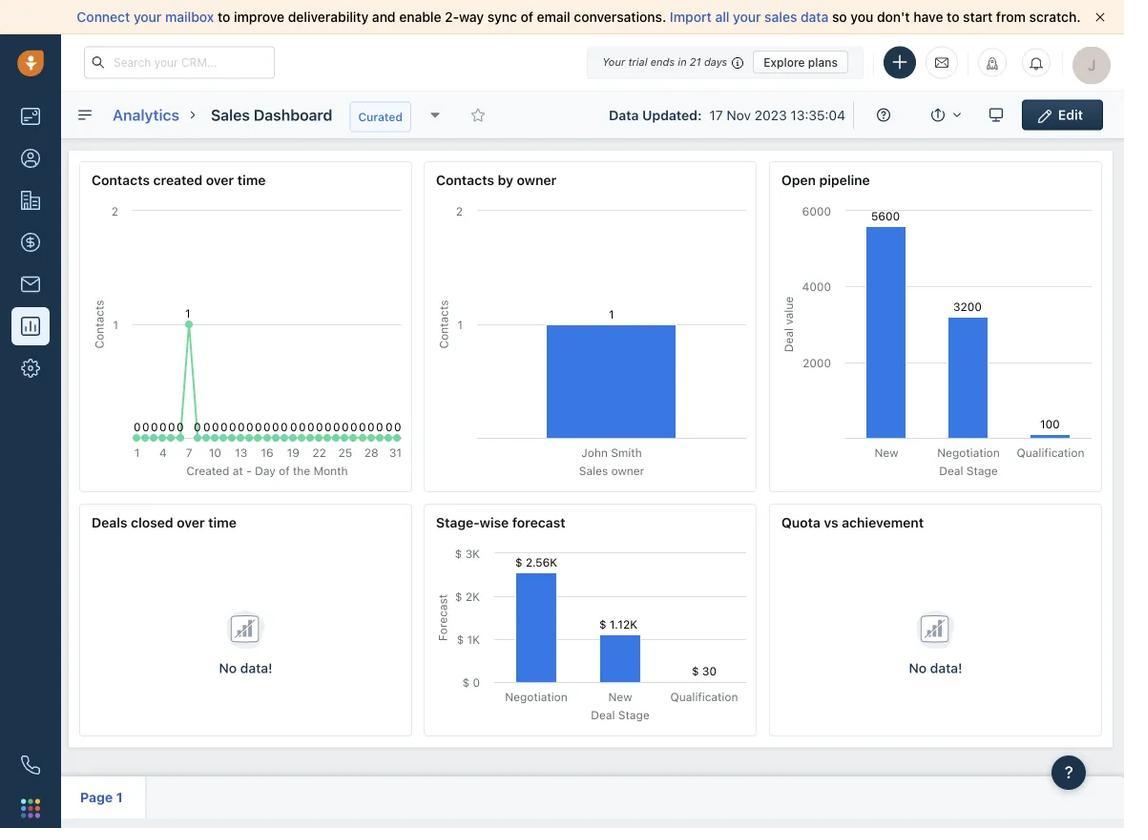 Task type: describe. For each thing, give the bounding box(es) containing it.
you
[[851, 9, 874, 25]]

1 to from the left
[[218, 9, 230, 25]]

your trial ends in 21 days
[[603, 56, 728, 68]]

so
[[833, 9, 848, 25]]

scratch.
[[1030, 9, 1081, 25]]

connect your mailbox link
[[77, 9, 218, 25]]

your
[[603, 56, 626, 68]]

2-
[[445, 9, 459, 25]]

Search your CRM... text field
[[84, 46, 275, 79]]

connect
[[77, 9, 130, 25]]

mailbox
[[165, 9, 214, 25]]

import all your sales data link
[[670, 9, 833, 25]]

email image
[[936, 55, 949, 70]]

from
[[997, 9, 1026, 25]]

explore plans
[[764, 55, 838, 69]]

conversations.
[[574, 9, 667, 25]]

2 your from the left
[[733, 9, 761, 25]]

connect your mailbox to improve deliverability and enable 2-way sync of email conversations. import all your sales data so you don't have to start from scratch.
[[77, 9, 1081, 25]]

in
[[678, 56, 687, 68]]

way
[[459, 9, 484, 25]]

2 to from the left
[[947, 9, 960, 25]]

data
[[801, 9, 829, 25]]

don't
[[877, 9, 911, 25]]



Task type: locate. For each thing, give the bounding box(es) containing it.
to left start
[[947, 9, 960, 25]]

import
[[670, 9, 712, 25]]

start
[[964, 9, 993, 25]]

all
[[716, 9, 730, 25]]

enable
[[399, 9, 442, 25]]

1 horizontal spatial your
[[733, 9, 761, 25]]

phone element
[[11, 747, 50, 785]]

sync
[[488, 9, 517, 25]]

ends
[[651, 56, 675, 68]]

21
[[690, 56, 702, 68]]

improve
[[234, 9, 285, 25]]

to
[[218, 9, 230, 25], [947, 9, 960, 25]]

phone image
[[21, 756, 40, 775]]

your right all
[[733, 9, 761, 25]]

to right the mailbox
[[218, 9, 230, 25]]

0 horizontal spatial your
[[134, 9, 162, 25]]

your
[[134, 9, 162, 25], [733, 9, 761, 25]]

freshworks switcher image
[[21, 799, 40, 819]]

email
[[537, 9, 571, 25]]

days
[[705, 56, 728, 68]]

trial
[[629, 56, 648, 68]]

plans
[[809, 55, 838, 69]]

close image
[[1096, 12, 1106, 22]]

0 horizontal spatial to
[[218, 9, 230, 25]]

explore plans link
[[754, 51, 849, 74]]

sales
[[765, 9, 798, 25]]

1 your from the left
[[134, 9, 162, 25]]

deliverability
[[288, 9, 369, 25]]

your left the mailbox
[[134, 9, 162, 25]]

of
[[521, 9, 534, 25]]

1 horizontal spatial to
[[947, 9, 960, 25]]

explore
[[764, 55, 805, 69]]

and
[[372, 9, 396, 25]]

have
[[914, 9, 944, 25]]



